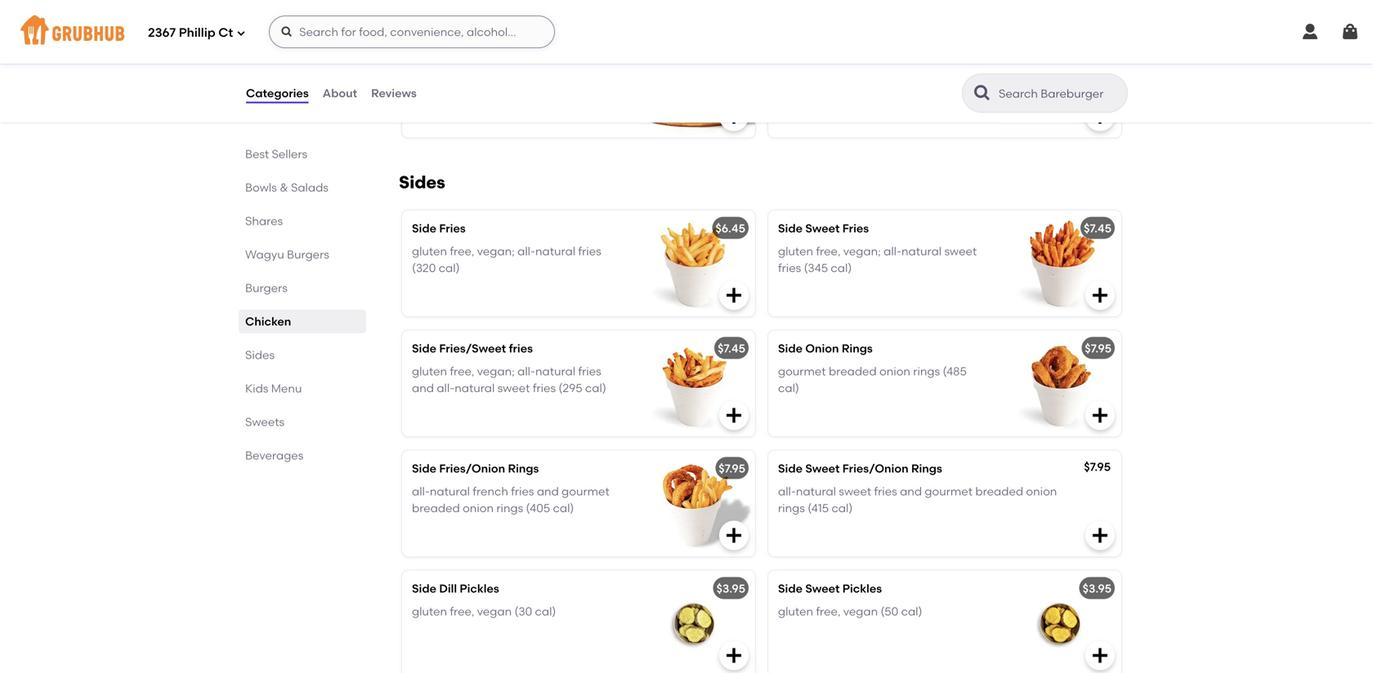 Task type: locate. For each thing, give the bounding box(es) containing it.
rings for side fries/onion rings
[[508, 462, 539, 476]]

cal) right (405
[[553, 502, 574, 515]]

free, inside gluten free, vegan; all-natural sweet fries (345 cal)
[[816, 245, 841, 258]]

(405
[[526, 502, 550, 515]]

ever;
[[490, 66, 517, 79], [856, 66, 883, 79]]

and inside all-natural sweet fries and gourmet breaded onion rings (415 cal)
[[900, 485, 922, 499]]

& right swiss, at the right of page
[[969, 82, 978, 96]]

and down side fries/sweet fries
[[412, 381, 434, 395]]

0 vertical spatial onion
[[880, 365, 911, 379]]

pickles up gluten free, vegan (50 cal)
[[843, 582, 882, 596]]

fries/sweet
[[439, 342, 506, 356]]

0 horizontal spatial fries/onion
[[439, 462, 505, 476]]

1 horizontal spatial rings
[[778, 502, 805, 515]]

main navigation navigation
[[0, 0, 1374, 64]]

1 horizontal spatial lettuce,
[[894, 99, 936, 113]]

2 vertical spatial onion
[[463, 502, 494, 515]]

1 horizontal spatial chicken,
[[918, 66, 964, 79]]

no inside no antibiotics ever; nae* chicken, uncured bacon, baby swiss, sweet & spicy pickle, organic lettuce, jalapeño ranch (670-1090 cal)
[[778, 66, 793, 79]]

spicy
[[778, 99, 807, 113]]

0 horizontal spatial rings
[[508, 462, 539, 476]]

2 nae* from the left
[[886, 66, 915, 79]]

svg image for all-natural sweet fries and gourmet breaded onion rings (415 cal)
[[1091, 526, 1110, 546]]

antibiotics up green
[[429, 66, 487, 79]]

0 vertical spatial organic
[[537, 82, 580, 96]]

0 horizontal spatial fries
[[439, 221, 466, 235]]

side for side sweet fries
[[778, 221, 803, 235]]

vegan for (50
[[844, 605, 878, 619]]

natural inside gluten free, vegan; all-natural sweet fries (345 cal)
[[902, 245, 942, 258]]

side onion rings image
[[999, 331, 1122, 437]]

0 vertical spatial &
[[969, 82, 978, 96]]

side for side dill pickles
[[412, 582, 437, 596]]

1 vertical spatial burgers
[[245, 281, 288, 295]]

organic inside no antibiotics ever; nae* chicken, pickled green tomato, organic lettuce, buttermilk ranch, nashville hot (540-955 cal)
[[537, 82, 580, 96]]

cal) down the side onion rings
[[778, 381, 800, 395]]

free, down side dill pickles
[[450, 605, 475, 619]]

gluten free, vegan; all-natural sweet fries (345 cal)
[[778, 245, 977, 275]]

1 lettuce, from the left
[[412, 99, 454, 113]]

ever; for tomato,
[[490, 66, 517, 79]]

ever; for baby
[[856, 66, 883, 79]]

1 horizontal spatial organic
[[848, 99, 891, 113]]

sides up side fries
[[399, 172, 445, 193]]

1 antibiotics from the left
[[429, 66, 487, 79]]

sides
[[399, 172, 445, 193], [245, 348, 275, 362]]

burgers down shares 'tab'
[[287, 248, 329, 262]]

0 vertical spatial sweet
[[806, 221, 840, 235]]

free, inside the gluten free, vegan; all-natural fries and all-natural sweet fries (295 cal)
[[450, 365, 475, 379]]

svg image for no antibiotics ever; nae* chicken, pickled green tomato, organic lettuce, buttermilk ranch, nashville hot (540-955 cal)
[[724, 107, 744, 126]]

vegan; inside the gluten free, vegan; all-natural fries and all-natural sweet fries (295 cal)
[[477, 365, 515, 379]]

free, down side fries
[[450, 245, 475, 258]]

gluten up (320
[[412, 245, 447, 258]]

all- inside gluten free, vegan; all-natural sweet fries (345 cal)
[[884, 245, 902, 258]]

rings down french
[[497, 502, 523, 515]]

free,
[[450, 245, 475, 258], [816, 245, 841, 258], [450, 365, 475, 379], [450, 605, 475, 619], [816, 605, 841, 619]]

breaded inside gourmet breaded onion rings (485 cal)
[[829, 365, 877, 379]]

cal)
[[485, 115, 507, 129], [921, 115, 942, 129], [439, 261, 460, 275], [831, 261, 852, 275], [585, 381, 607, 395], [778, 381, 800, 395], [553, 502, 574, 515], [832, 502, 853, 515], [535, 605, 556, 619], [902, 605, 923, 619]]

2 lettuce, from the left
[[894, 99, 936, 113]]

free, up (345 at right top
[[816, 245, 841, 258]]

gluten free, vegan; all-natural fries (320 cal)
[[412, 245, 602, 275]]

vegan; for sweet
[[844, 245, 881, 258]]

1 vertical spatial $7.45
[[718, 342, 746, 356]]

2 fries from the left
[[843, 221, 869, 235]]

organic up nashville
[[537, 82, 580, 96]]

no up uncured
[[778, 66, 793, 79]]

vegan left (30
[[477, 605, 512, 619]]

vegan left (50 in the bottom right of the page
[[844, 605, 878, 619]]

antibiotics for green
[[429, 66, 487, 79]]

rings
[[842, 342, 873, 356], [508, 462, 539, 476], [912, 462, 943, 476]]

0 vertical spatial breaded
[[829, 365, 877, 379]]

gourmet inside gourmet breaded onion rings (485 cal)
[[778, 365, 826, 379]]

side dill pickles image
[[633, 571, 756, 674]]

vegan;
[[477, 245, 515, 258], [844, 245, 881, 258], [477, 365, 515, 379]]

cal) inside gourmet breaded onion rings (485 cal)
[[778, 381, 800, 395]]

1 horizontal spatial breaded
[[829, 365, 877, 379]]

ranch,
[[516, 99, 552, 113]]

cal) down buttermilk
[[485, 115, 507, 129]]

gluten inside gluten free, vegan; all-natural fries (320 cal)
[[412, 245, 447, 258]]

no for no antibiotics ever; nae* chicken, uncured bacon, baby swiss, sweet & spicy pickle, organic lettuce, jalapeño ranch (670-1090 cal)
[[778, 66, 793, 79]]

gluten for (320
[[412, 245, 447, 258]]

no
[[412, 66, 426, 79], [778, 66, 793, 79]]

svg image
[[1301, 22, 1321, 42], [281, 25, 294, 38], [724, 107, 744, 126], [1091, 286, 1110, 305], [724, 526, 744, 546], [1091, 526, 1110, 546], [724, 646, 744, 666]]

cal) inside no antibiotics ever; nae* chicken, pickled green tomato, organic lettuce, buttermilk ranch, nashville hot (540-955 cal)
[[485, 115, 507, 129]]

0 vertical spatial burgers
[[287, 248, 329, 262]]

vegan; for fries/sweet
[[477, 365, 515, 379]]

$7.45 for gluten free, vegan; all-natural fries and all-natural sweet fries (295 cal)
[[718, 342, 746, 356]]

rings up all-natural french fries and gourmet breaded onion rings (405 cal)
[[508, 462, 539, 476]]

1 horizontal spatial $7.45
[[1084, 221, 1112, 235]]

1 horizontal spatial sides
[[399, 172, 445, 193]]

0 horizontal spatial breaded
[[412, 502, 460, 515]]

sweet up gluten free, vegan (50 cal)
[[806, 582, 840, 596]]

chicken,
[[551, 66, 597, 79], [918, 66, 964, 79]]

gluten free, vegan (50 cal)
[[778, 605, 923, 619]]

side fries
[[412, 221, 466, 235]]

1 fries/onion from the left
[[439, 462, 505, 476]]

ever; inside no antibiotics ever; nae* chicken, pickled green tomato, organic lettuce, buttermilk ranch, nashville hot (540-955 cal)
[[490, 66, 517, 79]]

no antibiotics ever; nae* chicken, uncured bacon, baby swiss, sweet & spicy pickle, organic lettuce, jalapeño ranch (670-1090 cal)
[[778, 66, 978, 129]]

lettuce, down swiss, at the right of page
[[894, 99, 936, 113]]

fries inside all-natural french fries and gourmet breaded onion rings (405 cal)
[[511, 485, 534, 499]]

onion for all-natural sweet fries and gourmet breaded onion rings (415 cal)
[[1027, 485, 1058, 499]]

free, down side fries/sweet fries
[[450, 365, 475, 379]]

0 horizontal spatial chicken,
[[551, 66, 597, 79]]

sweet up (415
[[806, 462, 840, 476]]

(540-
[[433, 115, 462, 129]]

2 antibiotics from the left
[[795, 66, 854, 79]]

2367 phillip ct
[[148, 25, 233, 40]]

onion for all-natural french fries and gourmet breaded onion rings (405 cal)
[[463, 502, 494, 515]]

side for side fries/sweet fries
[[412, 342, 437, 356]]

antibiotics up bacon,
[[795, 66, 854, 79]]

gourmet
[[778, 365, 826, 379], [562, 485, 610, 499], [925, 485, 973, 499]]

$3.95 for gluten free, vegan (50 cal)
[[1083, 582, 1112, 596]]

and down side sweet fries/onion rings
[[900, 485, 922, 499]]

ct
[[219, 25, 233, 40]]

svg image for gluten free, vegan (30 cal)
[[724, 646, 744, 666]]

and up (405
[[537, 485, 559, 499]]

vegan; inside gluten free, vegan; all-natural fries (320 cal)
[[477, 245, 515, 258]]

2 horizontal spatial rings
[[914, 365, 940, 379]]

breaded
[[829, 365, 877, 379], [976, 485, 1024, 499], [412, 502, 460, 515]]

1 horizontal spatial $3.95
[[1083, 582, 1112, 596]]

0 horizontal spatial antibiotics
[[429, 66, 487, 79]]

$7.45
[[1084, 221, 1112, 235], [718, 342, 746, 356]]

fries inside gluten free, vegan; all-natural fries (320 cal)
[[578, 245, 602, 258]]

side for side fries
[[412, 221, 437, 235]]

shares tab
[[245, 213, 360, 230]]

1 horizontal spatial gourmet
[[778, 365, 826, 379]]

$7.95 for all-natural french fries and gourmet breaded onion rings (405 cal)
[[719, 462, 746, 476]]

rings left (415
[[778, 502, 805, 515]]

1 horizontal spatial vegan
[[844, 605, 878, 619]]

1 horizontal spatial onion
[[880, 365, 911, 379]]

side sweet fries
[[778, 221, 869, 235]]

1 horizontal spatial nae*
[[886, 66, 915, 79]]

all- inside all-natural sweet fries and gourmet breaded onion rings (415 cal)
[[778, 485, 796, 499]]

bowls
[[245, 181, 277, 195]]

side for side sweet fries/onion rings
[[778, 462, 803, 476]]

best sellers
[[245, 147, 308, 161]]

cal) right (30
[[535, 605, 556, 619]]

& right bowls
[[280, 181, 288, 195]]

Search Bareburger search field
[[998, 86, 1123, 101]]

nae* up tomato,
[[520, 66, 549, 79]]

and inside the gluten free, vegan; all-natural fries and all-natural sweet fries (295 cal)
[[412, 381, 434, 395]]

fries up gluten free, vegan; all-natural fries (320 cal)
[[439, 221, 466, 235]]

0 horizontal spatial vegan
[[477, 605, 512, 619]]

svg image for all-natural french fries and gourmet breaded onion rings (405 cal)
[[724, 526, 744, 546]]

rings inside all-natural french fries and gourmet breaded onion rings (405 cal)
[[497, 502, 523, 515]]

categories button
[[245, 64, 310, 123]]

cal) right (50 in the bottom right of the page
[[902, 605, 923, 619]]

dill
[[439, 582, 457, 596]]

antibiotics inside no antibiotics ever; nae* chicken, pickled green tomato, organic lettuce, buttermilk ranch, nashville hot (540-955 cal)
[[429, 66, 487, 79]]

2 sweet from the top
[[806, 462, 840, 476]]

kids menu
[[245, 382, 302, 396]]

1 horizontal spatial fries
[[843, 221, 869, 235]]

cal) inside all-natural sweet fries and gourmet breaded onion rings (415 cal)
[[832, 502, 853, 515]]

Search for food, convenience, alcohol... search field
[[269, 16, 555, 48]]

reviews button
[[370, 64, 418, 123]]

all-
[[518, 245, 536, 258], [884, 245, 902, 258], [518, 365, 536, 379], [437, 381, 455, 395], [412, 485, 430, 499], [778, 485, 796, 499]]

0 horizontal spatial rings
[[497, 502, 523, 515]]

burgers inside "tab"
[[287, 248, 329, 262]]

svg image for gourmet breaded onion rings (485 cal)
[[1091, 406, 1110, 425]]

ever; up baby
[[856, 66, 883, 79]]

0 horizontal spatial nae*
[[520, 66, 549, 79]]

all- inside gluten free, vegan; all-natural fries (320 cal)
[[518, 245, 536, 258]]

2 horizontal spatial breaded
[[976, 485, 1024, 499]]

1 ever; from the left
[[490, 66, 517, 79]]

fries/onion up french
[[439, 462, 505, 476]]

1 vertical spatial onion
[[1027, 485, 1058, 499]]

onion inside all-natural french fries and gourmet breaded onion rings (405 cal)
[[463, 502, 494, 515]]

pickled
[[412, 82, 452, 96]]

0 horizontal spatial $3.95
[[717, 582, 746, 596]]

phillip
[[179, 25, 216, 40]]

lettuce, down pickled
[[412, 99, 454, 113]]

2 ever; from the left
[[856, 66, 883, 79]]

no antibiotics ever; nae* chicken, pickled green tomato, organic lettuce, buttermilk ranch, nashville hot (540-955 cal)
[[412, 66, 602, 129]]

rings
[[914, 365, 940, 379], [497, 502, 523, 515], [778, 502, 805, 515]]

svg image for gluten free, vegan; all-natural fries (320 cal)
[[724, 286, 744, 305]]

1 fries from the left
[[439, 221, 466, 235]]

1 horizontal spatial ever;
[[856, 66, 883, 79]]

ever; inside no antibiotics ever; nae* chicken, uncured bacon, baby swiss, sweet & spicy pickle, organic lettuce, jalapeño ranch (670-1090 cal)
[[856, 66, 883, 79]]

0 horizontal spatial gourmet
[[562, 485, 610, 499]]

3 sweet from the top
[[806, 582, 840, 596]]

0 horizontal spatial &
[[280, 181, 288, 195]]

0 horizontal spatial no
[[412, 66, 426, 79]]

beverages tab
[[245, 447, 360, 464]]

side fries/onion rings image
[[633, 451, 756, 557]]

0 horizontal spatial sides
[[245, 348, 275, 362]]

1 horizontal spatial &
[[969, 82, 978, 96]]

chicken, up nashville
[[551, 66, 597, 79]]

2 chicken, from the left
[[918, 66, 964, 79]]

organic
[[537, 82, 580, 96], [848, 99, 891, 113]]

0 horizontal spatial organic
[[537, 82, 580, 96]]

vegan
[[477, 605, 512, 619], [844, 605, 878, 619]]

1 vertical spatial sweet
[[806, 462, 840, 476]]

no for no antibiotics ever; nae* chicken, pickled green tomato, organic lettuce, buttermilk ranch, nashville hot (540-955 cal)
[[412, 66, 426, 79]]

chicken, inside no antibiotics ever; nae* chicken, uncured bacon, baby swiss, sweet & spicy pickle, organic lettuce, jalapeño ranch (670-1090 cal)
[[918, 66, 964, 79]]

gluten
[[412, 245, 447, 258], [778, 245, 814, 258], [412, 365, 447, 379], [412, 605, 447, 619], [778, 605, 814, 619]]

gourmet inside all-natural sweet fries and gourmet breaded onion rings (415 cal)
[[925, 485, 973, 499]]

side dill pickles
[[412, 582, 499, 596]]

sides tab
[[245, 347, 360, 364]]

nae*
[[520, 66, 549, 79], [886, 66, 915, 79]]

beverages
[[245, 449, 304, 463]]

1 horizontal spatial antibiotics
[[795, 66, 854, 79]]

gourmet breaded onion rings (485 cal)
[[778, 365, 967, 395]]

fries
[[439, 221, 466, 235], [843, 221, 869, 235]]

natural
[[536, 245, 576, 258], [902, 245, 942, 258], [536, 365, 576, 379], [455, 381, 495, 395], [430, 485, 470, 499], [796, 485, 836, 499]]

0 horizontal spatial and
[[412, 381, 434, 395]]

side
[[412, 221, 437, 235], [778, 221, 803, 235], [412, 342, 437, 356], [778, 342, 803, 356], [412, 462, 437, 476], [778, 462, 803, 476], [412, 582, 437, 596], [778, 582, 803, 596]]

fries/onion
[[439, 462, 505, 476], [843, 462, 909, 476]]

1 vertical spatial sides
[[245, 348, 275, 362]]

sweet for fries/onion
[[806, 462, 840, 476]]

1 horizontal spatial no
[[778, 66, 793, 79]]

chicken, inside no antibiotics ever; nae* chicken, pickled green tomato, organic lettuce, buttermilk ranch, nashville hot (540-955 cal)
[[551, 66, 597, 79]]

rings up all-natural sweet fries and gourmet breaded onion rings (415 cal)
[[912, 462, 943, 476]]

1 $3.95 from the left
[[717, 582, 746, 596]]

1 pickles from the left
[[460, 582, 499, 596]]

1 nae* from the left
[[520, 66, 549, 79]]

chicken, up swiss, at the right of page
[[918, 66, 964, 79]]

rings left (485
[[914, 365, 940, 379]]

onion inside all-natural sweet fries and gourmet breaded onion rings (415 cal)
[[1027, 485, 1058, 499]]

&
[[969, 82, 978, 96], [280, 181, 288, 195]]

1 vegan from the left
[[477, 605, 512, 619]]

all-natural french fries and gourmet breaded onion rings (405 cal)
[[412, 485, 610, 515]]

1 vertical spatial &
[[280, 181, 288, 195]]

pickles up gluten free, vegan (30 cal)
[[460, 582, 499, 596]]

2 vegan from the left
[[844, 605, 878, 619]]

sweet up (345 at right top
[[806, 221, 840, 235]]

& inside tab
[[280, 181, 288, 195]]

gluten for and
[[412, 365, 447, 379]]

0 horizontal spatial ever;
[[490, 66, 517, 79]]

breaded inside all-natural sweet fries and gourmet breaded onion rings (415 cal)
[[976, 485, 1024, 499]]

1 vertical spatial organic
[[848, 99, 891, 113]]

about
[[323, 86, 357, 100]]

nae* for tomato,
[[520, 66, 549, 79]]

2 horizontal spatial and
[[900, 485, 922, 499]]

nae* inside no antibiotics ever; nae* chicken, uncured bacon, baby swiss, sweet & spicy pickle, organic lettuce, jalapeño ranch (670-1090 cal)
[[886, 66, 915, 79]]

nae* up swiss, at the right of page
[[886, 66, 915, 79]]

all-natural sweet fries and gourmet breaded onion rings (415 cal)
[[778, 485, 1058, 515]]

1 vertical spatial breaded
[[976, 485, 1024, 499]]

wagyu burgers tab
[[245, 246, 360, 263]]

svg image
[[1341, 22, 1361, 42], [236, 28, 246, 38], [1091, 107, 1110, 126], [724, 286, 744, 305], [724, 406, 744, 425], [1091, 406, 1110, 425], [1091, 646, 1110, 666]]

burgers down wagyu at the left of page
[[245, 281, 288, 295]]

sweet
[[934, 82, 967, 96], [945, 245, 977, 258], [498, 381, 530, 395], [839, 485, 872, 499]]

sides up the kids
[[245, 348, 275, 362]]

1 chicken, from the left
[[551, 66, 597, 79]]

and
[[412, 381, 434, 395], [537, 485, 559, 499], [900, 485, 922, 499]]

1 sweet from the top
[[806, 221, 840, 235]]

organic up (670-
[[848, 99, 891, 113]]

nae* inside no antibiotics ever; nae* chicken, pickled green tomato, organic lettuce, buttermilk ranch, nashville hot (540-955 cal)
[[520, 66, 549, 79]]

pickles
[[460, 582, 499, 596], [843, 582, 882, 596]]

fries up gluten free, vegan; all-natural sweet fries (345 cal) at the right of the page
[[843, 221, 869, 235]]

0 horizontal spatial pickles
[[460, 582, 499, 596]]

1 horizontal spatial and
[[537, 485, 559, 499]]

1 horizontal spatial fries/onion
[[843, 462, 909, 476]]

gluten up (345 at right top
[[778, 245, 814, 258]]

pickle,
[[810, 99, 845, 113]]

2 $3.95 from the left
[[1083, 582, 1112, 596]]

rings inside gourmet breaded onion rings (485 cal)
[[914, 365, 940, 379]]

gluten down the dill
[[412, 605, 447, 619]]

cal) right (415
[[832, 502, 853, 515]]

antibiotics inside no antibiotics ever; nae* chicken, uncured bacon, baby swiss, sweet & spicy pickle, organic lettuce, jalapeño ranch (670-1090 cal)
[[795, 66, 854, 79]]

(345
[[804, 261, 828, 275]]

fries
[[578, 245, 602, 258], [778, 261, 801, 275], [509, 342, 533, 356], [578, 365, 602, 379], [533, 381, 556, 395], [511, 485, 534, 499], [874, 485, 898, 499]]

cal) inside gluten free, vegan; all-natural sweet fries (345 cal)
[[831, 261, 852, 275]]

2 horizontal spatial gourmet
[[925, 485, 973, 499]]

(320
[[412, 261, 436, 275]]

natural inside all-natural sweet fries and gourmet breaded onion rings (415 cal)
[[796, 485, 836, 499]]

2 horizontal spatial onion
[[1027, 485, 1058, 499]]

bowls & salads
[[245, 181, 329, 195]]

free, down side sweet pickles
[[816, 605, 841, 619]]

& inside no antibiotics ever; nae* chicken, uncured bacon, baby swiss, sweet & spicy pickle, organic lettuce, jalapeño ranch (670-1090 cal)
[[969, 82, 978, 96]]

side sweet pickles
[[778, 582, 882, 596]]

free, inside gluten free, vegan; all-natural fries (320 cal)
[[450, 245, 475, 258]]

sweets tab
[[245, 414, 360, 431]]

no up pickled
[[412, 66, 426, 79]]

cal) right (320
[[439, 261, 460, 275]]

gluten inside the gluten free, vegan; all-natural fries and all-natural sweet fries (295 cal)
[[412, 365, 447, 379]]

gluten inside gluten free, vegan; all-natural sweet fries (345 cal)
[[778, 245, 814, 258]]

sweet for fries
[[806, 221, 840, 235]]

breaded for all-natural sweet fries and gourmet breaded onion rings (415 cal)
[[976, 485, 1024, 499]]

1 no from the left
[[412, 66, 426, 79]]

sweet for pickles
[[806, 582, 840, 596]]

side sweet pickles image
[[999, 571, 1122, 674]]

onion
[[880, 365, 911, 379], [1027, 485, 1058, 499], [463, 502, 494, 515]]

ever; up tomato,
[[490, 66, 517, 79]]

no inside no antibiotics ever; nae* chicken, pickled green tomato, organic lettuce, buttermilk ranch, nashville hot (540-955 cal)
[[412, 66, 426, 79]]

vegan; inside gluten free, vegan; all-natural sweet fries (345 cal)
[[844, 245, 881, 258]]

rings up gourmet breaded onion rings (485 cal)
[[842, 342, 873, 356]]

all- inside all-natural french fries and gourmet breaded onion rings (405 cal)
[[412, 485, 430, 499]]

cal) inside the gluten free, vegan; all-natural fries and all-natural sweet fries (295 cal)
[[585, 381, 607, 395]]

southern chix
[[412, 42, 491, 56]]

gluten down side sweet pickles
[[778, 605, 814, 619]]

2 vertical spatial sweet
[[806, 582, 840, 596]]

0 horizontal spatial $7.45
[[718, 342, 746, 356]]

0 vertical spatial $7.45
[[1084, 221, 1112, 235]]

gluten down side fries/sweet fries
[[412, 365, 447, 379]]

cal) right the '1090'
[[921, 115, 942, 129]]

antibiotics
[[429, 66, 487, 79], [795, 66, 854, 79]]

0 horizontal spatial onion
[[463, 502, 494, 515]]

breaded inside all-natural french fries and gourmet breaded onion rings (405 cal)
[[412, 502, 460, 515]]

fries/onion up all-natural sweet fries and gourmet breaded onion rings (415 cal)
[[843, 462, 909, 476]]

2 no from the left
[[778, 66, 793, 79]]

cal) right (295
[[585, 381, 607, 395]]

2 vertical spatial breaded
[[412, 502, 460, 515]]

1 horizontal spatial rings
[[842, 342, 873, 356]]

cal) right (345 at right top
[[831, 261, 852, 275]]

gourmet inside all-natural french fries and gourmet breaded onion rings (405 cal)
[[562, 485, 610, 499]]

southern
[[412, 42, 463, 56]]

rings inside all-natural sweet fries and gourmet breaded onion rings (415 cal)
[[778, 502, 805, 515]]

1 horizontal spatial pickles
[[843, 582, 882, 596]]

2 pickles from the left
[[843, 582, 882, 596]]

and inside all-natural french fries and gourmet breaded onion rings (405 cal)
[[537, 485, 559, 499]]

0 horizontal spatial lettuce,
[[412, 99, 454, 113]]



Task type: vqa. For each thing, say whether or not it's contained in the screenshot.
FREE, related to cal)
yes



Task type: describe. For each thing, give the bounding box(es) containing it.
cal) inside gluten free, vegan; all-natural fries (320 cal)
[[439, 261, 460, 275]]

(295
[[559, 381, 583, 395]]

nae* for baby
[[886, 66, 915, 79]]

side for side sweet pickles
[[778, 582, 803, 596]]

sweet inside all-natural sweet fries and gourmet breaded onion rings (415 cal)
[[839, 485, 872, 499]]

cal) inside no antibiotics ever; nae* chicken, uncured bacon, baby swiss, sweet & spicy pickle, organic lettuce, jalapeño ranch (670-1090 cal)
[[921, 115, 942, 129]]

no antibiotics ever; nae* chicken, uncured bacon, baby swiss, sweet & spicy pickle, organic lettuce, jalapeño ranch (670-1090 cal) button
[[769, 31, 1122, 138]]

0 vertical spatial sides
[[399, 172, 445, 193]]

svg image for no antibiotics ever; nae* chicken, uncured bacon, baby swiss, sweet & spicy pickle, organic lettuce, jalapeño ranch (670-1090 cal)
[[1091, 107, 1110, 126]]

sweet inside gluten free, vegan; all-natural sweet fries (345 cal)
[[945, 245, 977, 258]]

$6.45
[[716, 221, 746, 235]]

kids
[[245, 382, 269, 396]]

jalapeño
[[778, 115, 827, 129]]

buttermilk
[[457, 99, 513, 113]]

and for side fries/onion rings
[[537, 485, 559, 499]]

gluten free, vegan (30 cal)
[[412, 605, 556, 619]]

ranch
[[830, 115, 863, 129]]

vegan for (30
[[477, 605, 512, 619]]

antibiotics for bacon,
[[795, 66, 854, 79]]

kids menu tab
[[245, 380, 360, 397]]

spicy bacon chix image
[[999, 31, 1122, 138]]

2 horizontal spatial rings
[[912, 462, 943, 476]]

free, for (345
[[816, 245, 841, 258]]

sweet inside no antibiotics ever; nae* chicken, uncured bacon, baby swiss, sweet & spicy pickle, organic lettuce, jalapeño ranch (670-1090 cal)
[[934, 82, 967, 96]]

bowls & salads tab
[[245, 179, 360, 196]]

french
[[473, 485, 509, 499]]

categories
[[246, 86, 309, 100]]

best sellers tab
[[245, 146, 360, 163]]

(50
[[881, 605, 899, 619]]

chicken, for swiss,
[[918, 66, 964, 79]]

wagyu burgers
[[245, 248, 329, 262]]

side onion rings
[[778, 342, 873, 356]]

nashville
[[554, 99, 602, 113]]

gluten for fries
[[778, 245, 814, 258]]

salads
[[291, 181, 329, 195]]

1090
[[893, 115, 918, 129]]

free, for cal)
[[450, 245, 475, 258]]

side for side fries/onion rings
[[412, 462, 437, 476]]

search icon image
[[973, 83, 993, 103]]

sides inside tab
[[245, 348, 275, 362]]

(415
[[808, 502, 829, 515]]

natural inside all-natural french fries and gourmet breaded onion rings (405 cal)
[[430, 485, 470, 499]]

hot
[[412, 115, 430, 129]]

svg image for gluten free, vegan (50 cal)
[[1091, 646, 1110, 666]]

menu
[[271, 382, 302, 396]]

pickles for side dill pickles
[[460, 582, 499, 596]]

gluten free, vegan; all-natural fries and all-natural sweet fries (295 cal)
[[412, 365, 607, 395]]

2 fries/onion from the left
[[843, 462, 909, 476]]

rings for side onion rings
[[842, 342, 873, 356]]

side sweet fries/onion rings
[[778, 462, 943, 476]]

shares
[[245, 214, 283, 228]]

vegan; for fries
[[477, 245, 515, 258]]

cal) inside all-natural french fries and gourmet breaded onion rings (405 cal)
[[553, 502, 574, 515]]

2367
[[148, 25, 176, 40]]

gourmet for all-natural french fries and gourmet breaded onion rings (405 cal)
[[562, 485, 610, 499]]

side for side onion rings
[[778, 342, 803, 356]]

onion inside gourmet breaded onion rings (485 cal)
[[880, 365, 911, 379]]

rings for all-natural sweet fries and gourmet breaded onion rings (415 cal)
[[778, 502, 805, 515]]

reviews
[[371, 86, 417, 100]]

tomato,
[[490, 82, 534, 96]]

breaded for all-natural french fries and gourmet breaded onion rings (405 cal)
[[412, 502, 460, 515]]

side fries/sweet fries image
[[633, 331, 756, 437]]

bacon,
[[827, 82, 866, 96]]

natural inside gluten free, vegan; all-natural fries (320 cal)
[[536, 245, 576, 258]]

(670-
[[865, 115, 893, 129]]

rings for all-natural french fries and gourmet breaded onion rings (405 cal)
[[497, 502, 523, 515]]

pickles for side sweet pickles
[[843, 582, 882, 596]]

sellers
[[272, 147, 308, 161]]

955
[[462, 115, 483, 129]]

onion
[[806, 342, 839, 356]]

(485
[[943, 365, 967, 379]]

burgers inside tab
[[245, 281, 288, 295]]

organic inside no antibiotics ever; nae* chicken, uncured bacon, baby swiss, sweet & spicy pickle, organic lettuce, jalapeño ranch (670-1090 cal)
[[848, 99, 891, 113]]

lettuce, inside no antibiotics ever; nae* chicken, uncured bacon, baby swiss, sweet & spicy pickle, organic lettuce, jalapeño ranch (670-1090 cal)
[[894, 99, 936, 113]]

sweet inside the gluten free, vegan; all-natural fries and all-natural sweet fries (295 cal)
[[498, 381, 530, 395]]

chicken
[[245, 315, 291, 329]]

$7.45 for gluten free, vegan; all-natural sweet fries (345 cal)
[[1084, 221, 1112, 235]]

gourmet for all-natural sweet fries and gourmet breaded onion rings (415 cal)
[[925, 485, 973, 499]]

baby
[[869, 82, 898, 96]]

fries inside gluten free, vegan; all-natural sweet fries (345 cal)
[[778, 261, 801, 275]]

lettuce, inside no antibiotics ever; nae* chicken, pickled green tomato, organic lettuce, buttermilk ranch, nashville hot (540-955 cal)
[[412, 99, 454, 113]]

fries inside all-natural sweet fries and gourmet breaded onion rings (415 cal)
[[874, 485, 898, 499]]

and for side sweet fries/onion rings
[[900, 485, 922, 499]]

svg image for gluten free, vegan; all-natural sweet fries (345 cal)
[[1091, 286, 1110, 305]]

$7.95 for gourmet breaded onion rings (485 cal)
[[1085, 342, 1112, 356]]

$3.95 for gluten free, vegan (30 cal)
[[717, 582, 746, 596]]

side sweet fries image
[[999, 210, 1122, 317]]

about button
[[322, 64, 358, 123]]

chix
[[466, 42, 491, 56]]

wagyu
[[245, 248, 284, 262]]

southern chix image
[[633, 31, 756, 138]]

free, for all-
[[450, 365, 475, 379]]

uncured
[[778, 82, 825, 96]]

chicken tab
[[245, 313, 360, 330]]

side fries/onion rings
[[412, 462, 539, 476]]

green
[[455, 82, 488, 96]]

best
[[245, 147, 269, 161]]

chicken, for organic
[[551, 66, 597, 79]]

side fries image
[[633, 210, 756, 317]]

burgers tab
[[245, 280, 360, 297]]

side fries/sweet fries
[[412, 342, 533, 356]]

swiss,
[[900, 82, 931, 96]]

svg image for gluten free, vegan; all-natural fries and all-natural sweet fries (295 cal)
[[724, 406, 744, 425]]

sweets
[[245, 415, 285, 429]]

(30
[[515, 605, 532, 619]]



